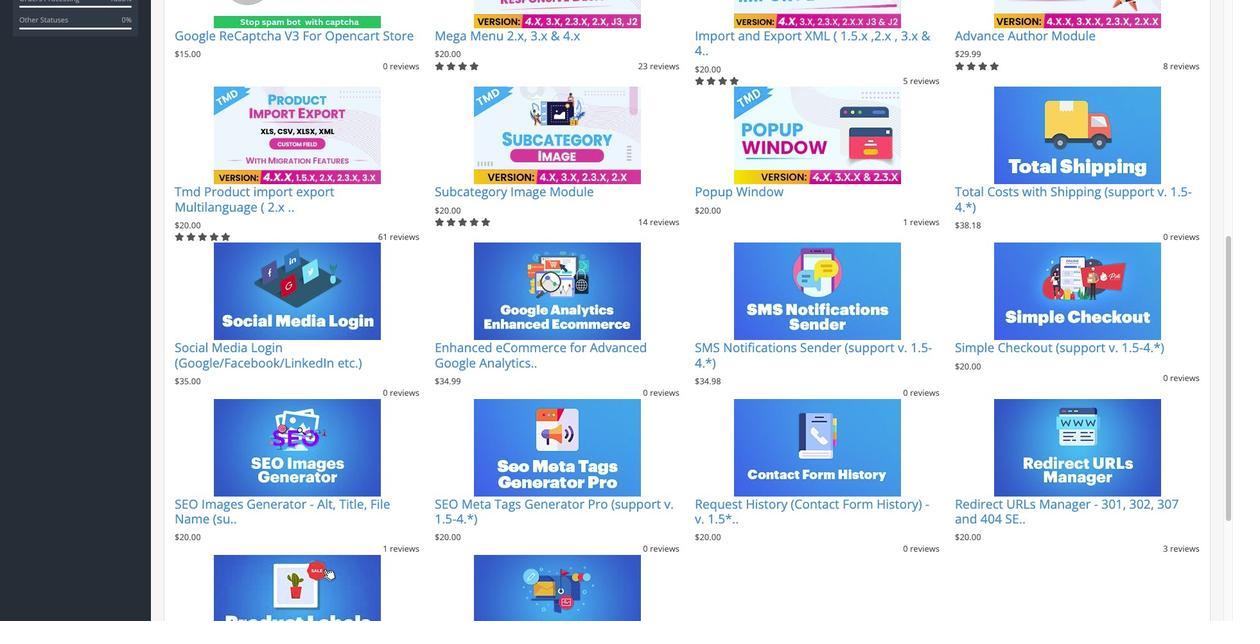 Task type: locate. For each thing, give the bounding box(es) containing it.
star image
[[435, 62, 444, 70], [447, 62, 456, 70], [955, 62, 965, 70], [967, 62, 976, 70], [695, 77, 705, 85], [730, 77, 739, 85], [435, 218, 444, 227], [458, 218, 468, 227], [481, 218, 491, 227], [175, 233, 184, 242], [186, 233, 196, 242], [198, 233, 207, 242], [221, 233, 230, 242]]

simple checkout (support v. 1.5-4.*) link
[[955, 339, 1165, 357]]

1 left the $38.18
[[904, 216, 908, 228]]

reviews inside the request history (contact form history) - v. 1.5*.. $20.00 0 reviews
[[910, 544, 940, 555]]

4.*) inside the sms notifications sender (support v. 1.5- 4.*) $34.98
[[695, 355, 716, 372]]

& right ","
[[922, 27, 931, 44]]

recaptcha
[[219, 27, 282, 44]]

reviews inside redirect urls manager - 301, 302, 307 and 404 se.. $20.00 3 reviews
[[1171, 544, 1200, 555]]

export
[[764, 27, 802, 44]]

(support right checkout
[[1056, 339, 1106, 357]]

$20.00 inside redirect urls manager - 301, 302, 307 and 404 se.. $20.00 3 reviews
[[955, 532, 982, 544]]

popup window link
[[695, 183, 784, 201]]

3.x
[[531, 27, 548, 44], [901, 27, 919, 44]]

1 horizontal spatial and
[[955, 511, 978, 528]]

sms
[[695, 339, 720, 357]]

1 down file
[[383, 544, 388, 555]]

3 - from the left
[[1095, 496, 1099, 513]]

2 seo from the left
[[435, 496, 459, 513]]

1 & from the left
[[551, 27, 560, 44]]

(support right the sender
[[845, 339, 895, 357]]

1 horizontal spatial (
[[834, 27, 838, 44]]

popup window image
[[734, 87, 901, 185]]

module right author
[[1052, 27, 1096, 44]]

google up $34.99 on the bottom left of the page
[[435, 355, 476, 372]]

request history (contact form history) - v. 1.5*.. $20.00 0 reviews
[[695, 496, 940, 555]]

generator
[[247, 496, 307, 513], [525, 496, 585, 513]]

shipping
[[1051, 183, 1102, 201]]

0 vertical spatial and
[[738, 27, 761, 44]]

(support right shipping
[[1105, 183, 1155, 201]]

2 - from the left
[[926, 496, 930, 513]]

- inside redirect urls manager - 301, 302, 307 and 404 se.. $20.00 3 reviews
[[1095, 496, 1099, 513]]

-
[[310, 496, 314, 513], [926, 496, 930, 513], [1095, 496, 1099, 513]]

2 3.x from the left
[[901, 27, 919, 44]]

0 vertical spatial module
[[1052, 27, 1096, 44]]

$20.00 inside the import and export xml ( 1.5.x ,2.x , 3.x & 4.. $20.00
[[695, 64, 721, 75]]

0 horizontal spatial 1
[[383, 544, 388, 555]]

generator left pro
[[525, 496, 585, 513]]

history)
[[877, 496, 923, 513]]

4.*) inside total costs with shipping (support v. 1.5- 4.*) $38.18
[[955, 198, 977, 216]]

seo left images
[[175, 496, 198, 513]]

for
[[303, 27, 322, 44]]

and
[[738, 27, 761, 44], [955, 511, 978, 528]]

(support right pro
[[611, 496, 661, 513]]

0 vertical spatial 1
[[904, 216, 908, 228]]

,
[[895, 27, 898, 44]]

0%
[[122, 15, 132, 25]]

enhanced ecommerce for advanced google analytics.. link
[[435, 339, 647, 372]]

$38.18
[[955, 220, 982, 231]]

0 horizontal spatial seo
[[175, 496, 198, 513]]

5 reviews
[[904, 75, 940, 87]]

1 horizontal spatial 1
[[904, 216, 908, 228]]

1 vertical spatial 1
[[383, 544, 388, 555]]

subcategory image module image
[[474, 87, 641, 185]]

0 horizontal spatial module
[[550, 183, 594, 201]]

3.x right 2.x,
[[531, 27, 548, 44]]

subcategory image module $20.00
[[435, 183, 594, 216]]

google up $15.00
[[175, 27, 216, 44]]

0
[[383, 60, 388, 72], [1164, 231, 1169, 243], [1164, 373, 1169, 384], [383, 388, 388, 399], [643, 388, 648, 399], [904, 388, 908, 399], [643, 544, 648, 555], [904, 544, 908, 555]]

4.*)
[[955, 198, 977, 216], [1144, 339, 1165, 357], [695, 355, 716, 372], [457, 511, 478, 528]]

tags
[[495, 496, 521, 513]]

1.5- inside seo meta tags generator pro (support v. 1.5-4.*) $20.00
[[435, 511, 457, 528]]

pro
[[588, 496, 608, 513]]

reviews for simple checkout (support v. 1.5-4.*)
[[1171, 373, 1200, 384]]

with
[[1023, 183, 1048, 201]]

4.*) inside simple checkout (support v. 1.5-4.*) $20.00
[[1144, 339, 1165, 357]]

redirect urls manager - 301, 302, 307 and 404 se.. link
[[955, 496, 1179, 528]]

0 horizontal spatial generator
[[247, 496, 307, 513]]

0 reviews for enhanced ecommerce for advanced google analytics..
[[643, 388, 680, 399]]

google recaptcha v3 for opencart store link
[[175, 27, 414, 44]]

1.5*..
[[708, 511, 739, 528]]

(google/facebook/linkedin
[[175, 355, 334, 372]]

seo left the "meta"
[[435, 496, 459, 513]]

2.x
[[268, 198, 285, 216]]

- inside seo images generator - alt, title, file name (su.. $20.00
[[310, 496, 314, 513]]

v3
[[285, 27, 300, 44]]

and left "404"
[[955, 511, 978, 528]]

social
[[175, 339, 208, 357]]

$20.00 inside seo meta tags generator pro (support v. 1.5-4.*) $20.00
[[435, 532, 461, 544]]

export
[[296, 183, 335, 201]]

name
[[175, 511, 210, 528]]

history
[[746, 496, 788, 513]]

reviews for seo images generator - alt, title, file name (su..
[[390, 544, 420, 555]]

1 reviews
[[383, 544, 420, 555]]

social media login (google/facebook/linkedin etc.) image
[[214, 243, 381, 341]]

(
[[834, 27, 838, 44], [261, 198, 265, 216]]

generator left the alt,
[[247, 496, 307, 513]]

total costs with shipping (support v. 1.5- 4.*) $38.18
[[955, 183, 1193, 231]]

(support inside total costs with shipping (support v. 1.5- 4.*) $38.18
[[1105, 183, 1155, 201]]

1 - from the left
[[310, 496, 314, 513]]

1.5- inside simple checkout (support v. 1.5-4.*) $20.00
[[1122, 339, 1144, 357]]

request history (contact form history) - v. 1.5*.. image
[[734, 399, 901, 497]]

$34.98
[[695, 376, 721, 388]]

1 horizontal spatial -
[[926, 496, 930, 513]]

(support inside simple checkout (support v. 1.5-4.*) $20.00
[[1056, 339, 1106, 357]]

0 horizontal spatial (
[[261, 198, 265, 216]]

notifications
[[723, 339, 797, 357]]

1 inside popup window $20.00 1 reviews
[[904, 216, 908, 228]]

3.x inside the mega menu 2.x, 3.x & 4.x $20.00
[[531, 27, 548, 44]]

0 vertical spatial (
[[834, 27, 838, 44]]

0 reviews for google recaptcha v3 for opencart store
[[383, 60, 420, 72]]

- for (su..
[[310, 496, 314, 513]]

1 vertical spatial module
[[550, 183, 594, 201]]

reviews for import and export xml ( 1.5.x ,2.x , 3.x & 4..
[[910, 75, 940, 87]]

2 & from the left
[[922, 27, 931, 44]]

404
[[981, 511, 1003, 528]]

reviews for seo meta tags generator pro (support v. 1.5-4.*)
[[650, 544, 680, 555]]

$34.99
[[435, 376, 461, 388]]

0 for seo meta tags generator pro (support v. 1.5-4.*)
[[643, 544, 648, 555]]

1 vertical spatial google
[[435, 355, 476, 372]]

$15.00
[[175, 48, 201, 60]]

3.x right ","
[[901, 27, 919, 44]]

1 horizontal spatial 3.x
[[901, 27, 919, 44]]

2.x,
[[507, 27, 528, 44]]

seo inside seo meta tags generator pro (support v. 1.5-4.*) $20.00
[[435, 496, 459, 513]]

1 3.x from the left
[[531, 27, 548, 44]]

301,
[[1102, 496, 1127, 513]]

redirect urls manager - 301, 302, 307 and 404 se.. image
[[994, 399, 1161, 497]]

3.x inside the import and export xml ( 1.5.x ,2.x , 3.x & 4.. $20.00
[[901, 27, 919, 44]]

- left the alt,
[[310, 496, 314, 513]]

other
[[19, 15, 38, 25]]

module
[[1052, 27, 1096, 44], [550, 183, 594, 201]]

1 vertical spatial (
[[261, 198, 265, 216]]

v. inside the sms notifications sender (support v. 1.5- 4.*) $34.98
[[898, 339, 908, 357]]

0 reviews for seo meta tags generator pro (support v. 1.5-4.*)
[[643, 544, 680, 555]]

and inside redirect urls manager - 301, 302, 307 and 404 se.. $20.00 3 reviews
[[955, 511, 978, 528]]

1 generator from the left
[[247, 496, 307, 513]]

1 vertical spatial and
[[955, 511, 978, 528]]

$20.00 inside seo images generator - alt, title, file name (su.. $20.00
[[175, 532, 201, 544]]

&
[[551, 27, 560, 44], [922, 27, 931, 44]]

star image
[[458, 62, 468, 70], [470, 62, 479, 70], [979, 62, 988, 70], [990, 62, 1000, 70], [707, 77, 716, 85], [718, 77, 728, 85], [447, 218, 456, 227], [470, 218, 479, 227], [209, 233, 219, 242]]

$29.99
[[955, 48, 982, 60]]

enhanced ecommerce for advanced google analytics.. $34.99
[[435, 339, 647, 388]]

1.5- inside the sms notifications sender (support v. 1.5- 4.*) $34.98
[[911, 339, 933, 357]]

& left 4.x
[[551, 27, 560, 44]]

1 seo from the left
[[175, 496, 198, 513]]

reviews for advance author module
[[1171, 60, 1200, 72]]

0 horizontal spatial 3.x
[[531, 27, 548, 44]]

(contact
[[791, 496, 840, 513]]

( inside 'tmd product import export multilanguage ( 2.x .. $20.00'
[[261, 198, 265, 216]]

8
[[1164, 60, 1169, 72]]

enhanced
[[435, 339, 493, 357]]

tmd
[[175, 183, 201, 201]]

module inside subcategory image module $20.00
[[550, 183, 594, 201]]

file
[[371, 496, 390, 513]]

total costs with shipping (support v. 1.5-4.*) image
[[994, 87, 1161, 185]]

seo inside seo images generator - alt, title, file name (su.. $20.00
[[175, 496, 198, 513]]

61
[[378, 231, 388, 243]]

14
[[639, 216, 648, 228]]

redirect urls manager - 301, 302, 307 and 404 se.. $20.00 3 reviews
[[955, 496, 1200, 555]]

mega menu 2.x, 3.x & 4.x link
[[435, 27, 580, 44]]

1 horizontal spatial module
[[1052, 27, 1096, 44]]

( left 2.x at the left top of the page
[[261, 198, 265, 216]]

0 horizontal spatial -
[[310, 496, 314, 513]]

0 vertical spatial google
[[175, 27, 216, 44]]

- right 'history)'
[[926, 496, 930, 513]]

seo for name
[[175, 496, 198, 513]]

1.5-
[[1171, 183, 1193, 201], [911, 339, 933, 357], [1122, 339, 1144, 357], [435, 511, 457, 528]]

generator inside seo images generator - alt, title, file name (su.. $20.00
[[247, 496, 307, 513]]

seo meta tags generator pro (support v. 1.5-4.*) $20.00
[[435, 496, 674, 544]]

- left 301,
[[1095, 496, 1099, 513]]

module inside advance author module $29.99
[[1052, 27, 1096, 44]]

4.x
[[563, 27, 580, 44]]

v. inside total costs with shipping (support v. 1.5- 4.*) $38.18
[[1158, 183, 1168, 201]]

1 horizontal spatial seo
[[435, 496, 459, 513]]

1 horizontal spatial google
[[435, 355, 476, 372]]

0 horizontal spatial &
[[551, 27, 560, 44]]

google
[[175, 27, 216, 44], [435, 355, 476, 372]]

and left export
[[738, 27, 761, 44]]

social media login (google/facebook/linkedin etc.) $35.00
[[175, 339, 362, 388]]

alt,
[[317, 496, 336, 513]]

1 horizontal spatial generator
[[525, 496, 585, 513]]

redirect
[[955, 496, 1004, 513]]

reviews for sms notifications sender (support v. 1.5- 4.*)
[[910, 388, 940, 399]]

1 horizontal spatial &
[[922, 27, 931, 44]]

tmd product  import  export multilanguage ( 2.x .. image
[[214, 87, 381, 185]]

sms notifications sender (support v. 1.5-4.*) image
[[734, 243, 901, 341]]

0 reviews for total costs with shipping (support v. 1.5- 4.*)
[[1164, 231, 1200, 243]]

enhanced ecommerce for advanced google analytics.. image
[[474, 243, 641, 341]]

2 horizontal spatial -
[[1095, 496, 1099, 513]]

0 horizontal spatial google
[[175, 27, 216, 44]]

google recaptcha v3 for opencart store $15.00
[[175, 27, 414, 60]]

advance author module $29.99
[[955, 27, 1096, 60]]

0 horizontal spatial and
[[738, 27, 761, 44]]

0 reviews for sms notifications sender (support v. 1.5- 4.*)
[[904, 388, 940, 399]]

reviews for enhanced ecommerce for advanced google analytics..
[[650, 388, 680, 399]]

2 generator from the left
[[525, 496, 585, 513]]

total
[[955, 183, 984, 201]]

( right xml
[[834, 27, 838, 44]]

reviews for google recaptcha v3 for opencart store
[[390, 60, 420, 72]]

simple checkout (support v. 1.5-4.*) image
[[994, 243, 1161, 341]]

module right image
[[550, 183, 594, 201]]

(support inside seo meta tags generator pro (support v. 1.5-4.*) $20.00
[[611, 496, 661, 513]]

module for subcategory image module
[[550, 183, 594, 201]]



Task type: describe. For each thing, give the bounding box(es) containing it.
reviews for social media login (google/facebook/linkedin etc.)
[[390, 388, 420, 399]]

mega menu 2.x, 3.x & 4.x image
[[474, 0, 641, 28]]

reviews for total costs with shipping (support v. 1.5- 4.*)
[[1171, 231, 1200, 243]]

seo for 1.5-
[[435, 496, 459, 513]]

menu
[[470, 27, 504, 44]]

pretty emails for opencart 1.5*-3.* image
[[474, 556, 641, 622]]

(support inside the sms notifications sender (support v. 1.5- 4.*) $34.98
[[845, 339, 895, 357]]

simple
[[955, 339, 995, 357]]

4..
[[695, 42, 709, 59]]

..
[[288, 198, 295, 216]]

import and export xml ( 1.5.x ,2.x , 3.x & 4.. $20.00
[[695, 27, 931, 75]]

tmd product import export multilanguage ( 2.x .. link
[[175, 183, 335, 216]]

ecommerce
[[496, 339, 567, 357]]

4.*) inside seo meta tags generator pro (support v. 1.5-4.*) $20.00
[[457, 511, 478, 528]]

302,
[[1130, 496, 1155, 513]]

seo images generator - alt, title, file name (su.. link
[[175, 496, 390, 528]]

0 for sms notifications sender (support v. 1.5- 4.*)
[[904, 388, 908, 399]]

3
[[1164, 544, 1169, 555]]

1.5.x
[[841, 27, 868, 44]]

subcategory image module link
[[435, 183, 594, 201]]

author
[[1008, 27, 1049, 44]]

etc.)
[[338, 355, 362, 372]]

advanced
[[590, 339, 647, 357]]

analytics..
[[479, 355, 538, 372]]

mega menu 2.x, 3.x & 4.x $20.00
[[435, 27, 580, 60]]

$20.00 inside simple checkout (support v. 1.5-4.*) $20.00
[[955, 361, 982, 373]]

simple checkout (support v. 1.5-4.*) $20.00
[[955, 339, 1165, 373]]

(su..
[[213, 511, 237, 528]]

import and export xml ( 1.5.x ,2.x , 3.x & 4.. link
[[695, 27, 931, 59]]

and inside the import and export xml ( 1.5.x ,2.x , 3.x & 4.. $20.00
[[738, 27, 761, 44]]

$20.00 inside the request history (contact form history) - v. 1.5*.. $20.00 0 reviews
[[695, 532, 721, 544]]

advance author module image
[[994, 0, 1161, 28]]

request
[[695, 496, 743, 513]]

61 reviews
[[378, 231, 420, 243]]

advance
[[955, 27, 1005, 44]]

sms notifications sender (support v. 1.5- 4.*) link
[[695, 339, 933, 372]]

product labels - simple badges for products (sup.. image
[[214, 556, 381, 622]]

popup
[[695, 183, 733, 201]]

- for 404
[[1095, 496, 1099, 513]]

seo images generator - alt, title, file name (su.. image
[[214, 399, 381, 497]]

0 for enhanced ecommerce for advanced google analytics..
[[643, 388, 648, 399]]

images
[[202, 496, 243, 513]]

advance author module link
[[955, 27, 1096, 44]]

,2.x
[[871, 27, 892, 44]]

0 for google recaptcha v3 for opencart store
[[383, 60, 388, 72]]

subcategory
[[435, 183, 507, 201]]

0 reviews for simple checkout (support v. 1.5-4.*)
[[1164, 373, 1200, 384]]

google recaptcha v3 for opencart store image
[[214, 0, 381, 28]]

23 reviews
[[639, 60, 680, 72]]

store
[[383, 27, 414, 44]]

costs
[[988, 183, 1020, 201]]

$20.00 inside 'tmd product import export multilanguage ( 2.x .. $20.00'
[[175, 220, 201, 231]]

seo meta tags generator pro (support v. 1.5-4.*) link
[[435, 496, 674, 528]]

$35.00
[[175, 376, 201, 388]]

other statuses
[[19, 15, 68, 25]]

& inside the import and export xml ( 1.5.x ,2.x , 3.x & 4.. $20.00
[[922, 27, 931, 44]]

0 inside the request history (contact form history) - v. 1.5*.. $20.00 0 reviews
[[904, 544, 908, 555]]

sender
[[801, 339, 842, 357]]

8 reviews
[[1164, 60, 1200, 72]]

for
[[570, 339, 587, 357]]

opencart
[[325, 27, 380, 44]]

popup window $20.00 1 reviews
[[695, 183, 940, 228]]

urls
[[1007, 496, 1036, 513]]

title,
[[339, 496, 367, 513]]

import
[[695, 27, 735, 44]]

image
[[511, 183, 547, 201]]

statuses
[[40, 15, 68, 25]]

0 for simple checkout (support v. 1.5-4.*)
[[1164, 373, 1169, 384]]

request history (contact form history) - v. 1.5*.. link
[[695, 496, 930, 528]]

( inside the import and export xml ( 1.5.x ,2.x , 3.x & 4.. $20.00
[[834, 27, 838, 44]]

14 reviews
[[639, 216, 680, 228]]

0 for total costs with shipping (support v. 1.5- 4.*)
[[1164, 231, 1169, 243]]

& inside the mega menu 2.x, 3.x & 4.x $20.00
[[551, 27, 560, 44]]

multilanguage
[[175, 198, 258, 216]]

reviews for subcategory image module
[[650, 216, 680, 228]]

reviews for mega menu 2.x, 3.x & 4.x
[[650, 60, 680, 72]]

import and export xml ( 1.5.x ,2.x , 3.x & 4.. image
[[734, 0, 901, 28]]

seo meta tags generator pro (support v. 1.5-4.*) image
[[474, 399, 641, 497]]

se..
[[1006, 511, 1026, 528]]

$20.00 inside popup window $20.00 1 reviews
[[695, 205, 721, 216]]

total costs with shipping (support v. 1.5- 4.*) link
[[955, 183, 1193, 216]]

v. inside seo meta tags generator pro (support v. 1.5-4.*) $20.00
[[665, 496, 674, 513]]

307
[[1158, 496, 1179, 513]]

1.5- inside total costs with shipping (support v. 1.5- 4.*) $38.18
[[1171, 183, 1193, 201]]

$20.00 inside subcategory image module $20.00
[[435, 205, 461, 216]]

$20.00 inside the mega menu 2.x, 3.x & 4.x $20.00
[[435, 48, 461, 60]]

v. inside simple checkout (support v. 1.5-4.*) $20.00
[[1109, 339, 1119, 357]]

- inside the request history (contact form history) - v. 1.5*.. $20.00 0 reviews
[[926, 496, 930, 513]]

reviews for tmd product import export multilanguage ( 2.x ..
[[390, 231, 420, 243]]

5
[[904, 75, 908, 87]]

module for advance author module
[[1052, 27, 1096, 44]]

google inside enhanced ecommerce for advanced google analytics.. $34.99
[[435, 355, 476, 372]]

import
[[253, 183, 293, 201]]

mega
[[435, 27, 467, 44]]

product
[[204, 183, 250, 201]]

window
[[737, 183, 784, 201]]

xml
[[805, 27, 831, 44]]

tmd product import export multilanguage ( 2.x .. $20.00
[[175, 183, 335, 231]]

reviews inside popup window $20.00 1 reviews
[[910, 216, 940, 228]]

google inside google recaptcha v3 for opencart store $15.00
[[175, 27, 216, 44]]

login
[[251, 339, 283, 357]]

0 for social media login (google/facebook/linkedin etc.)
[[383, 388, 388, 399]]

form
[[843, 496, 874, 513]]

meta
[[462, 496, 492, 513]]

0 reviews for social media login (google/facebook/linkedin etc.)
[[383, 388, 420, 399]]

generator inside seo meta tags generator pro (support v. 1.5-4.*) $20.00
[[525, 496, 585, 513]]

sms notifications sender (support v. 1.5- 4.*) $34.98
[[695, 339, 933, 388]]

v. inside the request history (contact form history) - v. 1.5*.. $20.00 0 reviews
[[695, 511, 705, 528]]



Task type: vqa. For each thing, say whether or not it's contained in the screenshot.
right IP
no



